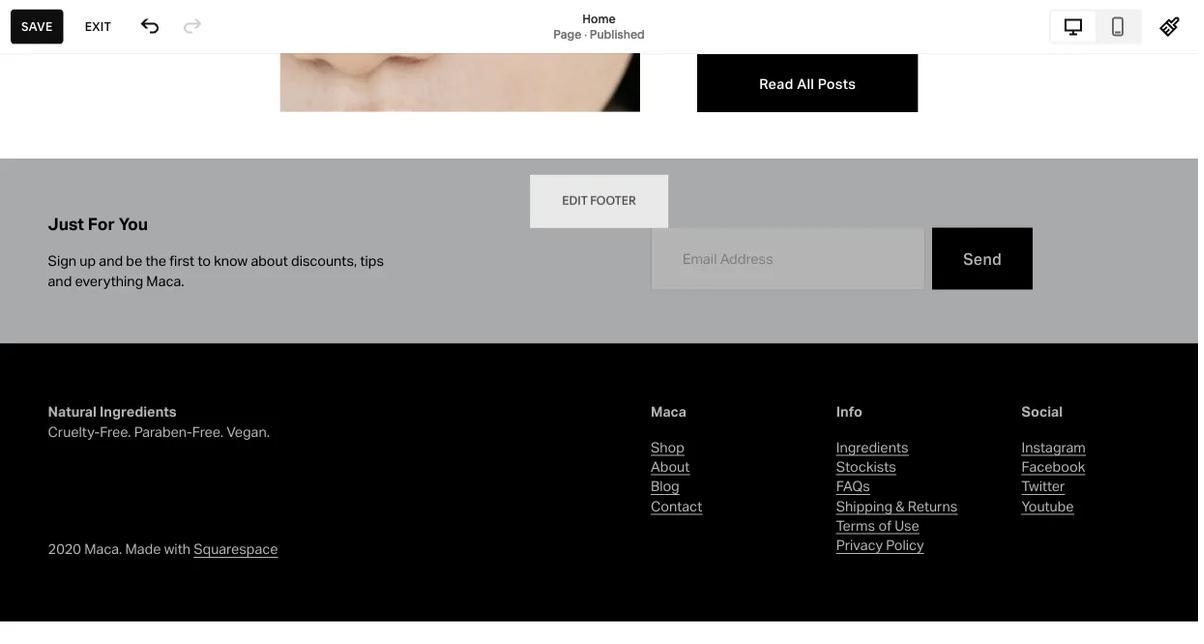 Task type: describe. For each thing, give the bounding box(es) containing it.
asset
[[32, 442, 74, 461]]

save
[[21, 19, 53, 33]]

scheduling
[[82, 292, 166, 311]]

acuity scheduling link
[[32, 291, 215, 313]]

exit button
[[74, 9, 122, 44]]

home
[[583, 12, 616, 26]]

library
[[77, 442, 129, 461]]

page
[[554, 27, 582, 41]]

contacts link
[[32, 222, 215, 245]]

analytics
[[32, 257, 100, 276]]

selling
[[32, 154, 82, 173]]

published
[[590, 27, 645, 41]]

acuity scheduling
[[32, 292, 166, 311]]

asset library link
[[32, 441, 215, 464]]

exit
[[85, 19, 111, 33]]



Task type: vqa. For each thing, say whether or not it's contained in the screenshot.
Acuity Scheduling link on the left of page
yes



Task type: locate. For each thing, give the bounding box(es) containing it.
asset library
[[32, 442, 129, 461]]

contacts
[[32, 223, 99, 242]]

save button
[[11, 9, 64, 44]]

·
[[585, 27, 587, 41]]

home page · published
[[554, 12, 645, 41]]

acuity
[[32, 292, 79, 311]]

selling link
[[32, 153, 215, 176]]

tab list
[[1052, 11, 1141, 42]]

analytics link
[[32, 256, 215, 279]]



